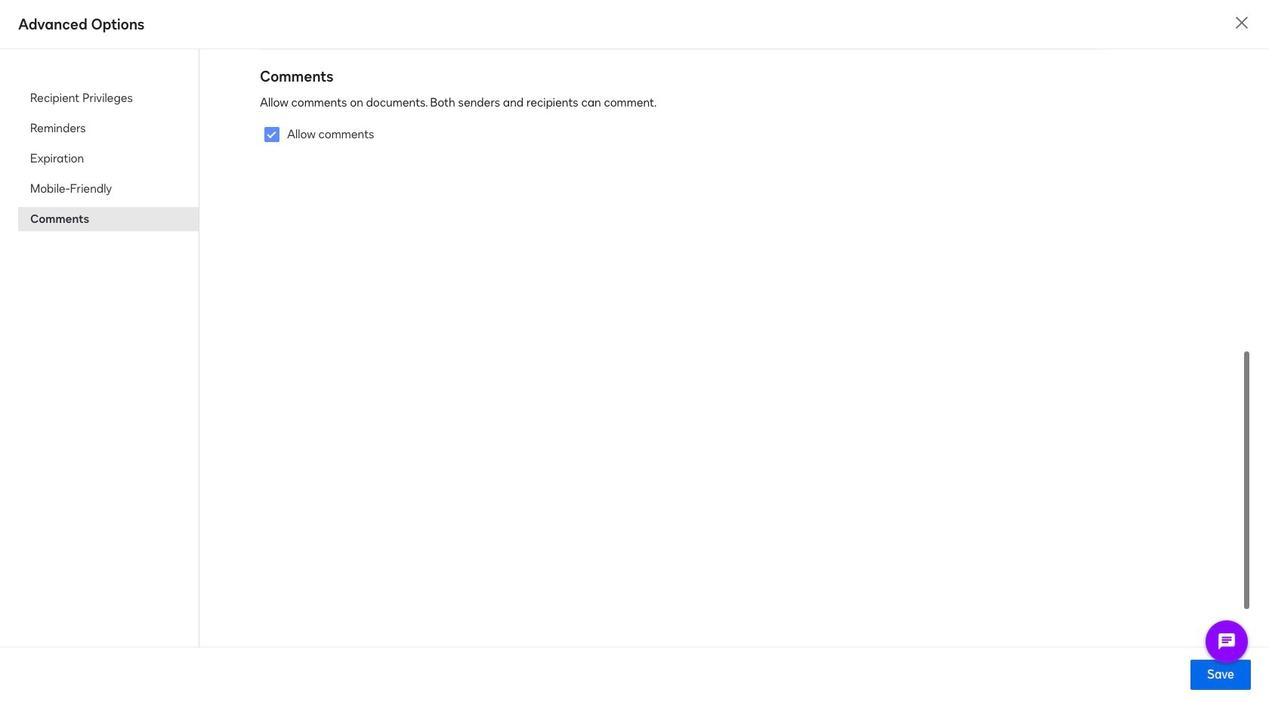 Task type: locate. For each thing, give the bounding box(es) containing it.
advanced options list list
[[18, 86, 199, 231]]



Task type: vqa. For each thing, say whether or not it's contained in the screenshot.
Copy the promo code of Business Pro plan image
no



